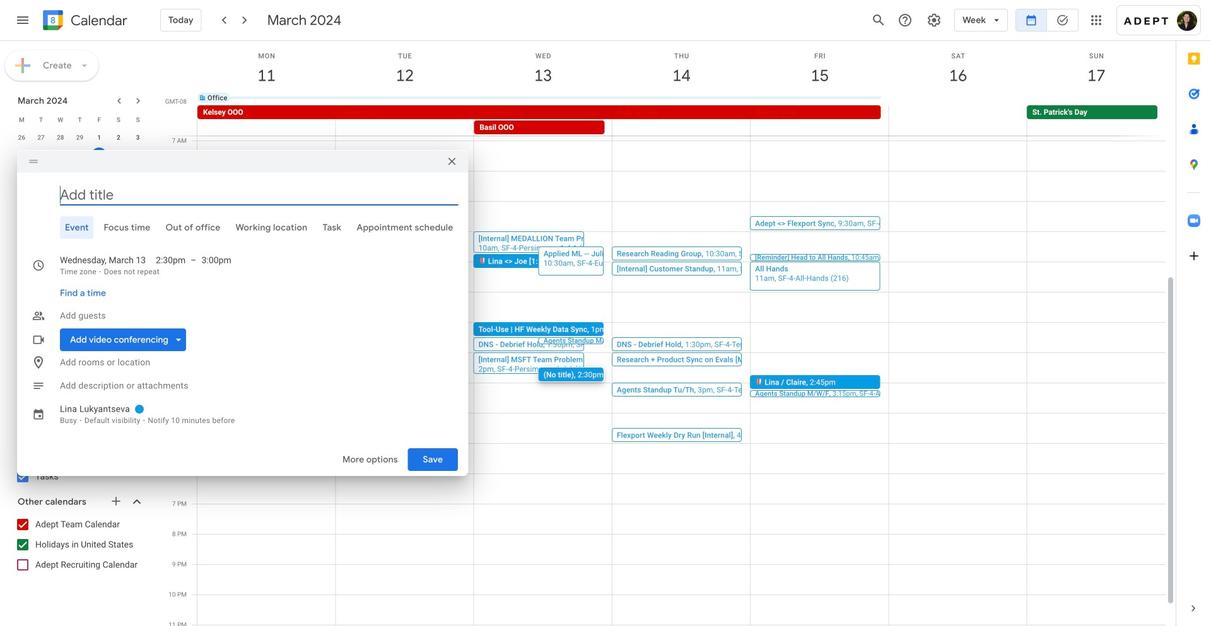 Task type: locate. For each thing, give the bounding box(es) containing it.
row group
[[12, 129, 148, 235]]

22 element
[[92, 183, 107, 198]]

february 28 element
[[53, 130, 68, 145]]

april 4 element
[[72, 218, 87, 233]]

calendar element
[[40, 8, 127, 35]]

17 element
[[130, 165, 146, 180]]

28 element
[[72, 201, 87, 216]]

15 element
[[92, 165, 107, 180]]

main drawer image
[[15, 13, 30, 28]]

heading
[[68, 13, 127, 28]]

27 element
[[53, 201, 68, 216]]

april 5 element
[[92, 218, 107, 233]]

5 element
[[33, 148, 49, 163]]

18 element
[[14, 183, 29, 198]]

20 element
[[53, 183, 68, 198]]

grid
[[162, 41, 1176, 627]]

21 element
[[72, 183, 87, 198]]

cell
[[336, 93, 474, 103], [474, 93, 613, 103], [613, 93, 751, 103], [751, 93, 889, 103], [889, 93, 1028, 103], [1028, 93, 1166, 103], [336, 105, 474, 136], [612, 105, 751, 136], [751, 105, 889, 136], [889, 105, 1027, 136], [89, 146, 109, 164], [51, 164, 70, 182], [31, 182, 51, 199], [31, 199, 51, 217]]

settings menu image
[[927, 13, 942, 28]]

tab list
[[1177, 41, 1211, 591], [27, 216, 458, 239]]

9 element
[[111, 148, 126, 163]]

heading inside the calendar element
[[68, 13, 127, 28]]

16 element
[[111, 165, 126, 180]]

0 horizontal spatial tab list
[[27, 216, 458, 239]]

7 element
[[72, 148, 87, 163]]

None search field
[[0, 237, 156, 283]]

row
[[192, 83, 1176, 113], [192, 105, 1176, 136], [12, 111, 148, 129], [12, 129, 148, 146], [12, 146, 148, 164], [12, 164, 148, 182], [12, 182, 148, 199], [12, 199, 148, 217], [12, 217, 148, 235]]



Task type: vqa. For each thing, say whether or not it's contained in the screenshot.
17 'element'
yes



Task type: describe. For each thing, give the bounding box(es) containing it.
2 element
[[111, 130, 126, 145]]

8, today element
[[92, 148, 107, 163]]

april 1 element
[[14, 218, 29, 233]]

23 element
[[111, 183, 126, 198]]

25 element
[[14, 201, 29, 216]]

11 element
[[14, 165, 29, 180]]

february 26 element
[[14, 130, 29, 145]]

14 element
[[72, 165, 87, 180]]

3 element
[[130, 130, 146, 145]]

february 27 element
[[33, 130, 49, 145]]

30 element
[[111, 201, 126, 216]]

february 29 element
[[72, 130, 87, 145]]

add other calendars image
[[110, 495, 122, 508]]

Add title text field
[[60, 186, 458, 204]]

6 element
[[53, 148, 68, 163]]

march 2024 grid
[[12, 111, 148, 235]]

april 3 element
[[53, 218, 68, 233]]

12 element
[[33, 165, 49, 180]]

1 horizontal spatial tab list
[[1177, 41, 1211, 591]]

other calendars list
[[3, 515, 156, 575]]

1 element
[[92, 130, 107, 145]]

13 element
[[53, 165, 68, 180]]

4 element
[[14, 148, 29, 163]]

10 element
[[130, 148, 146, 163]]

april 7 element
[[130, 218, 146, 233]]

29 element
[[92, 201, 107, 216]]

31 element
[[130, 201, 146, 216]]

my calendars list
[[3, 406, 156, 487]]

to element
[[191, 254, 197, 267]]

april 6 element
[[111, 218, 126, 233]]



